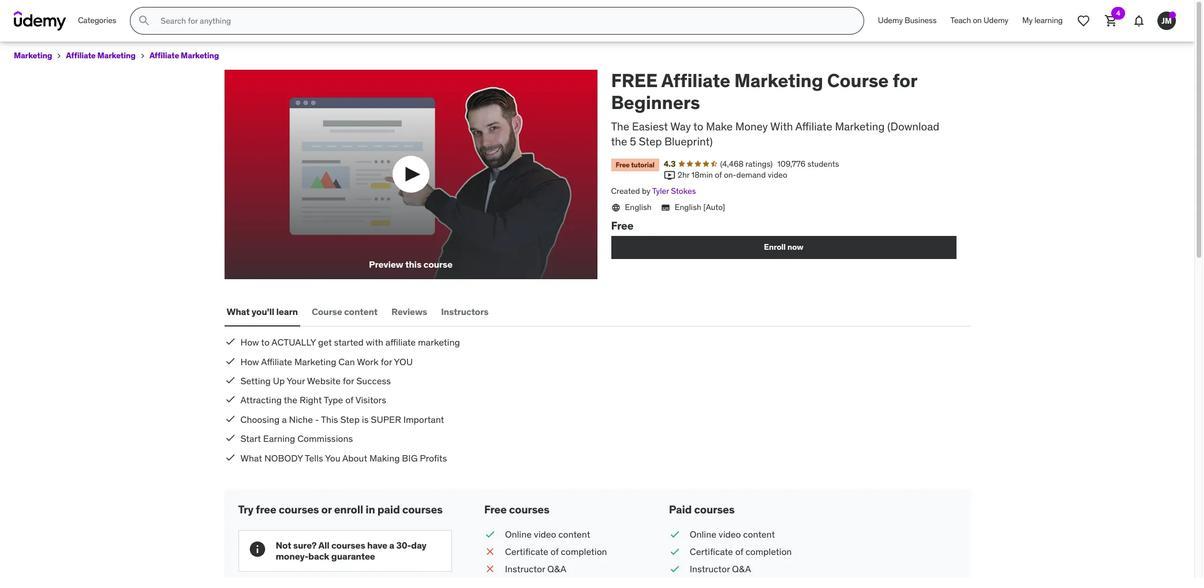 Task type: describe. For each thing, give the bounding box(es) containing it.
udemy image
[[14, 11, 66, 31]]

learning
[[1034, 15, 1063, 26]]

for for course
[[893, 69, 917, 92]]

my
[[1022, 15, 1033, 26]]

start earning commissions
[[240, 433, 353, 445]]

this
[[405, 259, 421, 270]]

blueprint)
[[664, 135, 713, 148]]

4 link
[[1097, 7, 1125, 35]]

18min
[[691, 170, 713, 180]]

affiliate
[[386, 337, 416, 348]]

q&a for free courses
[[547, 564, 566, 575]]

ratings)
[[745, 159, 773, 169]]

xsmall image
[[54, 51, 64, 61]]

step inside free affiliate marketing course for beginners the easiest way to make money with affiliate marketing (download the 5 step blueprint)
[[639, 135, 662, 148]]

easiest
[[632, 119, 668, 133]]

affiliate marketing for first affiliate marketing link from right
[[149, 50, 219, 61]]

how to actually get started with affiliate marketing
[[240, 337, 460, 348]]

with
[[770, 119, 793, 133]]

1 affiliate marketing link from the left
[[66, 48, 136, 63]]

enroll now
[[764, 242, 803, 252]]

money
[[735, 119, 768, 133]]

guarantee
[[331, 551, 375, 562]]

certificate of completion for free courses
[[505, 546, 607, 558]]

instructor q&a for paid courses
[[690, 564, 751, 575]]

content for free courses
[[558, 529, 590, 540]]

[auto]
[[703, 202, 725, 212]]

tells
[[305, 452, 323, 464]]

free for free
[[611, 219, 633, 232]]

free for free tutorial
[[616, 160, 630, 169]]

now
[[787, 242, 803, 252]]

wishlist image
[[1077, 14, 1090, 28]]

success
[[356, 375, 391, 387]]

on-
[[724, 170, 736, 180]]

online video content for free courses
[[505, 529, 590, 540]]

closed captions image
[[661, 203, 670, 212]]

or
[[321, 503, 332, 517]]

video for free courses
[[534, 529, 556, 540]]

try
[[238, 503, 253, 517]]

shopping cart with 4 items image
[[1104, 14, 1118, 28]]

money-
[[276, 551, 308, 562]]

notifications image
[[1132, 14, 1146, 28]]

by
[[642, 186, 650, 196]]

created
[[611, 186, 640, 196]]

udemy business link
[[871, 7, 943, 35]]

free
[[256, 503, 276, 517]]

instructors
[[441, 306, 488, 317]]

0 horizontal spatial the
[[284, 394, 297, 406]]

a inside not sure? all courses have a 30-day money-back guarantee
[[389, 540, 394, 551]]

learn
[[276, 306, 298, 317]]

completion for free courses
[[561, 546, 607, 558]]

niche
[[289, 414, 313, 425]]

you have alerts image
[[1169, 12, 1176, 18]]

affiliate up up
[[261, 356, 292, 367]]

how affiliate marketing can work for you
[[240, 356, 413, 367]]

with
[[366, 337, 383, 348]]

how for how affiliate marketing can work for you
[[240, 356, 259, 367]]

setting
[[240, 375, 271, 387]]

marketing left xsmall icon
[[14, 50, 52, 61]]

jm link
[[1153, 7, 1181, 35]]

instructor q&a for free courses
[[505, 564, 566, 575]]

affiliate right xsmall image
[[149, 50, 179, 61]]

paid
[[669, 503, 692, 517]]

preview this course button
[[224, 70, 597, 280]]

what nobody tells you about making big profits
[[240, 452, 447, 464]]

big
[[402, 452, 418, 464]]

instructors button
[[439, 298, 491, 326]]

this
[[321, 414, 338, 425]]

work
[[357, 356, 378, 367]]

preview this course
[[369, 259, 453, 270]]

what you'll learn
[[227, 306, 298, 317]]

you
[[394, 356, 413, 367]]

nobody
[[264, 452, 303, 464]]

online for paid
[[690, 529, 716, 540]]

stokes
[[671, 186, 696, 196]]

course inside button
[[312, 306, 342, 317]]

certificate for paid
[[690, 546, 733, 558]]

5
[[630, 135, 636, 148]]

2 horizontal spatial video
[[768, 170, 787, 180]]

enroll
[[764, 242, 786, 252]]

students
[[807, 159, 839, 169]]

super
[[371, 414, 401, 425]]

tyler
[[652, 186, 669, 196]]

4
[[1116, 9, 1120, 17]]

the inside free affiliate marketing course for beginners the easiest way to make money with affiliate marketing (download the 5 step blueprint)
[[611, 135, 627, 148]]

marketing
[[418, 337, 460, 348]]

certificate for free
[[505, 546, 548, 558]]

course inside free affiliate marketing course for beginners the easiest way to make money with affiliate marketing (download the 5 step blueprint)
[[827, 69, 889, 92]]

english [auto]
[[675, 202, 725, 212]]

about
[[342, 452, 367, 464]]

online for free
[[505, 529, 532, 540]]

free tutorial
[[616, 160, 654, 169]]

(4,468
[[720, 159, 744, 169]]

earning
[[263, 433, 295, 445]]

attracting
[[240, 394, 282, 406]]

attracting the right type of visitors
[[240, 394, 386, 406]]

how for how to actually get started with affiliate marketing
[[240, 337, 259, 348]]

marketing up setting up your website for success
[[294, 356, 336, 367]]

1 vertical spatial step
[[340, 414, 360, 425]]

teach on udemy
[[950, 15, 1008, 26]]

preview
[[369, 259, 403, 270]]

enroll
[[334, 503, 363, 517]]

my learning link
[[1015, 7, 1070, 35]]

what for what you'll learn
[[227, 306, 250, 317]]

to inside free affiliate marketing course for beginners the easiest way to make money with affiliate marketing (download the 5 step blueprint)
[[693, 119, 703, 133]]

way
[[670, 119, 691, 133]]

created by tyler stokes
[[611, 186, 696, 196]]

sure?
[[293, 540, 317, 551]]

what you'll learn button
[[224, 298, 300, 326]]

marketing right xsmall image
[[181, 50, 219, 61]]

jm
[[1161, 15, 1172, 26]]

categories button
[[71, 7, 123, 35]]



Task type: vqa. For each thing, say whether or not it's contained in the screenshot.
the Religion & Spirituality link
no



Task type: locate. For each thing, give the bounding box(es) containing it.
instructor for paid
[[690, 564, 730, 575]]

2 english from the left
[[675, 202, 701, 212]]

small image
[[224, 336, 236, 348], [224, 355, 236, 367], [224, 375, 236, 386], [224, 413, 236, 425], [224, 432, 236, 444], [669, 528, 681, 541], [484, 546, 496, 559], [669, 546, 681, 559]]

video down 109,776
[[768, 170, 787, 180]]

affiliate marketing right xsmall image
[[149, 50, 219, 61]]

0 horizontal spatial step
[[340, 414, 360, 425]]

to right "way"
[[693, 119, 703, 133]]

on
[[973, 15, 982, 26]]

free
[[611, 69, 658, 92]]

0 vertical spatial how
[[240, 337, 259, 348]]

demand
[[736, 170, 766, 180]]

online down paid courses
[[690, 529, 716, 540]]

1 horizontal spatial affiliate marketing
[[149, 50, 219, 61]]

step down 'easiest'
[[639, 135, 662, 148]]

instructor
[[505, 564, 545, 575], [690, 564, 730, 575]]

2 affiliate marketing link from the left
[[149, 48, 219, 63]]

0 horizontal spatial course
[[312, 306, 342, 317]]

reviews button
[[389, 298, 429, 326]]

free
[[616, 160, 630, 169], [611, 219, 633, 232], [484, 503, 507, 517]]

for for website
[[343, 375, 354, 387]]

the
[[611, 135, 627, 148], [284, 394, 297, 406]]

30-
[[396, 540, 411, 551]]

0 horizontal spatial udemy
[[878, 15, 903, 26]]

step left "is"
[[340, 414, 360, 425]]

beginners
[[611, 91, 700, 114]]

1 vertical spatial free
[[611, 219, 633, 232]]

what for what nobody tells you about making big profits
[[240, 452, 262, 464]]

udemy right on
[[983, 15, 1008, 26]]

1 horizontal spatial certificate
[[690, 546, 733, 558]]

start
[[240, 433, 261, 445]]

0 horizontal spatial affiliate marketing link
[[66, 48, 136, 63]]

1 vertical spatial a
[[389, 540, 394, 551]]

udemy
[[878, 15, 903, 26], [983, 15, 1008, 26]]

0 vertical spatial the
[[611, 135, 627, 148]]

0 vertical spatial step
[[639, 135, 662, 148]]

2hr
[[678, 170, 690, 180]]

1 horizontal spatial online
[[690, 529, 716, 540]]

course content button
[[309, 298, 380, 326]]

1 online from the left
[[505, 529, 532, 540]]

1 horizontal spatial affiliate marketing link
[[149, 48, 219, 63]]

affiliate right xsmall icon
[[66, 50, 96, 61]]

certificate of completion down paid courses
[[690, 546, 792, 558]]

1 instructor q&a from the left
[[505, 564, 566, 575]]

online video content
[[505, 529, 590, 540], [690, 529, 775, 540]]

what
[[227, 306, 250, 317], [240, 452, 262, 464]]

1 certificate from the left
[[505, 546, 548, 558]]

2 online video content from the left
[[690, 529, 775, 540]]

choosing a niche - this step is super important
[[240, 414, 444, 425]]

2 udemy from the left
[[983, 15, 1008, 26]]

video down paid courses
[[719, 529, 741, 540]]

0 horizontal spatial video
[[534, 529, 556, 540]]

certificate down paid courses
[[690, 546, 733, 558]]

course
[[827, 69, 889, 92], [312, 306, 342, 317]]

english for english
[[625, 202, 652, 212]]

1 horizontal spatial completion
[[746, 546, 792, 558]]

0 horizontal spatial completion
[[561, 546, 607, 558]]

0 horizontal spatial instructor q&a
[[505, 564, 566, 575]]

Search for anything text field
[[158, 11, 850, 31]]

(download
[[887, 119, 939, 133]]

what left you'll on the left of the page
[[227, 306, 250, 317]]

1 vertical spatial for
[[381, 356, 392, 367]]

up
[[273, 375, 285, 387]]

2 instructor from the left
[[690, 564, 730, 575]]

english down stokes
[[675, 202, 701, 212]]

1 horizontal spatial instructor q&a
[[690, 564, 751, 575]]

2hr 18min of on-demand video
[[678, 170, 787, 180]]

english for english [auto]
[[675, 202, 701, 212]]

0 vertical spatial for
[[893, 69, 917, 92]]

(4,468 ratings)
[[720, 159, 773, 169]]

0 vertical spatial a
[[282, 414, 287, 425]]

what down start
[[240, 452, 262, 464]]

1 vertical spatial the
[[284, 394, 297, 406]]

0 vertical spatial to
[[693, 119, 703, 133]]

type
[[324, 394, 343, 406]]

1 udemy from the left
[[878, 15, 903, 26]]

tutorial
[[631, 160, 654, 169]]

the down the your at the bottom of page
[[284, 394, 297, 406]]

video down 'free courses'
[[534, 529, 556, 540]]

1 vertical spatial to
[[261, 337, 270, 348]]

1 horizontal spatial course
[[827, 69, 889, 92]]

commissions
[[297, 433, 353, 445]]

-
[[315, 414, 319, 425]]

1 horizontal spatial udemy
[[983, 15, 1008, 26]]

1 certificate of completion from the left
[[505, 546, 607, 558]]

q&a
[[547, 564, 566, 575], [732, 564, 751, 575]]

submit search image
[[138, 14, 151, 28]]

the
[[611, 119, 629, 133]]

categories
[[78, 15, 116, 26]]

how down 'what you'll learn' button
[[240, 337, 259, 348]]

courses inside not sure? all courses have a 30-day money-back guarantee
[[331, 540, 365, 551]]

0 horizontal spatial q&a
[[547, 564, 566, 575]]

have
[[367, 540, 387, 551]]

1 completion from the left
[[561, 546, 607, 558]]

0 horizontal spatial online video content
[[505, 529, 590, 540]]

tyler stokes link
[[652, 186, 696, 196]]

109,776
[[777, 159, 805, 169]]

1 how from the top
[[240, 337, 259, 348]]

video for paid courses
[[719, 529, 741, 540]]

1 horizontal spatial to
[[693, 119, 703, 133]]

2 completion from the left
[[746, 546, 792, 558]]

2 horizontal spatial content
[[743, 529, 775, 540]]

1 horizontal spatial online video content
[[690, 529, 775, 540]]

marketing up "with" at the top right
[[734, 69, 823, 92]]

affiliate marketing link down 'categories' dropdown button
[[66, 48, 136, 63]]

paid
[[377, 503, 400, 517]]

2 vertical spatial for
[[343, 375, 354, 387]]

free for free courses
[[484, 503, 507, 517]]

1 horizontal spatial step
[[639, 135, 662, 148]]

your
[[287, 375, 305, 387]]

marketing link
[[14, 48, 52, 63]]

1 instructor from the left
[[505, 564, 545, 575]]

a left 30-
[[389, 540, 394, 551]]

instructor for free
[[505, 564, 545, 575]]

step
[[639, 135, 662, 148], [340, 414, 360, 425]]

udemy left business
[[878, 15, 903, 26]]

1 vertical spatial how
[[240, 356, 259, 367]]

affiliate marketing
[[66, 50, 136, 61], [149, 50, 219, 61]]

affiliate marketing down 'categories' dropdown button
[[66, 50, 136, 61]]

english down by
[[625, 202, 652, 212]]

a left niche
[[282, 414, 287, 425]]

1 english from the left
[[625, 202, 652, 212]]

free courses
[[484, 503, 549, 517]]

affiliate marketing link right xsmall image
[[149, 48, 219, 63]]

1 horizontal spatial q&a
[[732, 564, 751, 575]]

instructor q&a
[[505, 564, 566, 575], [690, 564, 751, 575]]

1 horizontal spatial for
[[381, 356, 392, 367]]

1 vertical spatial course
[[312, 306, 342, 317]]

affiliate right "with" at the top right
[[795, 119, 832, 133]]

2 certificate from the left
[[690, 546, 733, 558]]

video
[[768, 170, 787, 180], [534, 529, 556, 540], [719, 529, 741, 540]]

0 horizontal spatial content
[[344, 306, 378, 317]]

1 affiliate marketing from the left
[[66, 50, 136, 61]]

2 instructor q&a from the left
[[690, 564, 751, 575]]

online
[[505, 529, 532, 540], [690, 529, 716, 540]]

online video content for paid courses
[[690, 529, 775, 540]]

marketing left xsmall image
[[97, 50, 136, 61]]

1 horizontal spatial english
[[675, 202, 701, 212]]

choosing
[[240, 414, 280, 425]]

affiliate up "way"
[[661, 69, 730, 92]]

website
[[307, 375, 341, 387]]

not
[[276, 540, 291, 551]]

setting up your website for success
[[240, 375, 391, 387]]

online video content down 'free courses'
[[505, 529, 590, 540]]

0 horizontal spatial to
[[261, 337, 270, 348]]

certificate of completion down 'free courses'
[[505, 546, 607, 558]]

1 q&a from the left
[[547, 564, 566, 575]]

to left 'actually'
[[261, 337, 270, 348]]

in
[[366, 503, 375, 517]]

1 horizontal spatial certificate of completion
[[690, 546, 792, 558]]

0 horizontal spatial affiliate marketing
[[66, 50, 136, 61]]

the left 5
[[611, 135, 627, 148]]

1 vertical spatial what
[[240, 452, 262, 464]]

0 vertical spatial what
[[227, 306, 250, 317]]

certificate of completion for paid courses
[[690, 546, 792, 558]]

a
[[282, 414, 287, 425], [389, 540, 394, 551]]

try free courses or enroll in paid courses
[[238, 503, 443, 517]]

1 online video content from the left
[[505, 529, 590, 540]]

certificate down 'free courses'
[[505, 546, 548, 558]]

content
[[344, 306, 378, 317], [558, 529, 590, 540], [743, 529, 775, 540]]

for left you
[[381, 356, 392, 367]]

affiliate marketing for 2nd affiliate marketing link from the right
[[66, 50, 136, 61]]

for up (download
[[893, 69, 917, 92]]

0 horizontal spatial a
[[282, 414, 287, 425]]

marketing
[[14, 50, 52, 61], [97, 50, 136, 61], [181, 50, 219, 61], [734, 69, 823, 92], [835, 119, 885, 133], [294, 356, 336, 367]]

is
[[362, 414, 369, 425]]

udemy inside udemy business link
[[878, 15, 903, 26]]

for down can
[[343, 375, 354, 387]]

how
[[240, 337, 259, 348], [240, 356, 259, 367]]

0 vertical spatial course
[[827, 69, 889, 92]]

online video content down paid courses
[[690, 529, 775, 540]]

109,776 students
[[777, 159, 839, 169]]

paid courses
[[669, 503, 735, 517]]

for inside free affiliate marketing course for beginners the easiest way to make money with affiliate marketing (download the 5 step blueprint)
[[893, 69, 917, 92]]

2 online from the left
[[690, 529, 716, 540]]

profits
[[420, 452, 447, 464]]

0 horizontal spatial for
[[343, 375, 354, 387]]

affiliate marketing link
[[66, 48, 136, 63], [149, 48, 219, 63]]

online down 'free courses'
[[505, 529, 532, 540]]

2 how from the top
[[240, 356, 259, 367]]

you'll
[[252, 306, 274, 317]]

0 horizontal spatial certificate
[[505, 546, 548, 558]]

content inside button
[[344, 306, 378, 317]]

course
[[423, 259, 453, 270]]

q&a for paid courses
[[732, 564, 751, 575]]

not sure? all courses have a 30-day money-back guarantee
[[276, 540, 426, 562]]

1 horizontal spatial instructor
[[690, 564, 730, 575]]

1 horizontal spatial video
[[719, 529, 741, 540]]

how up setting
[[240, 356, 259, 367]]

completion for paid courses
[[746, 546, 792, 558]]

marketing up students
[[835, 119, 885, 133]]

to
[[693, 119, 703, 133], [261, 337, 270, 348]]

2 horizontal spatial for
[[893, 69, 917, 92]]

you
[[325, 452, 340, 464]]

0 vertical spatial free
[[616, 160, 630, 169]]

what inside 'what you'll learn' button
[[227, 306, 250, 317]]

day
[[411, 540, 426, 551]]

2 affiliate marketing from the left
[[149, 50, 219, 61]]

xsmall image
[[138, 51, 147, 61]]

making
[[369, 452, 400, 464]]

1 horizontal spatial content
[[558, 529, 590, 540]]

course language image
[[611, 203, 620, 212]]

1 horizontal spatial a
[[389, 540, 394, 551]]

0 horizontal spatial english
[[625, 202, 652, 212]]

2 certificate of completion from the left
[[690, 546, 792, 558]]

all
[[318, 540, 329, 551]]

0 horizontal spatial instructor
[[505, 564, 545, 575]]

4.3
[[664, 159, 675, 169]]

0 horizontal spatial online
[[505, 529, 532, 540]]

0 horizontal spatial certificate of completion
[[505, 546, 607, 558]]

1 horizontal spatial the
[[611, 135, 627, 148]]

small image
[[664, 170, 675, 181], [224, 394, 236, 405], [224, 452, 236, 463], [484, 528, 496, 541], [484, 563, 496, 576], [669, 563, 681, 576]]

free affiliate marketing course for beginners the easiest way to make money with affiliate marketing (download the 5 step blueprint)
[[611, 69, 939, 148]]

udemy inside 'teach on udemy' link
[[983, 15, 1008, 26]]

teach on udemy link
[[943, 7, 1015, 35]]

content for paid courses
[[743, 529, 775, 540]]

important
[[403, 414, 444, 425]]

2 vertical spatial free
[[484, 503, 507, 517]]

2 q&a from the left
[[732, 564, 751, 575]]



